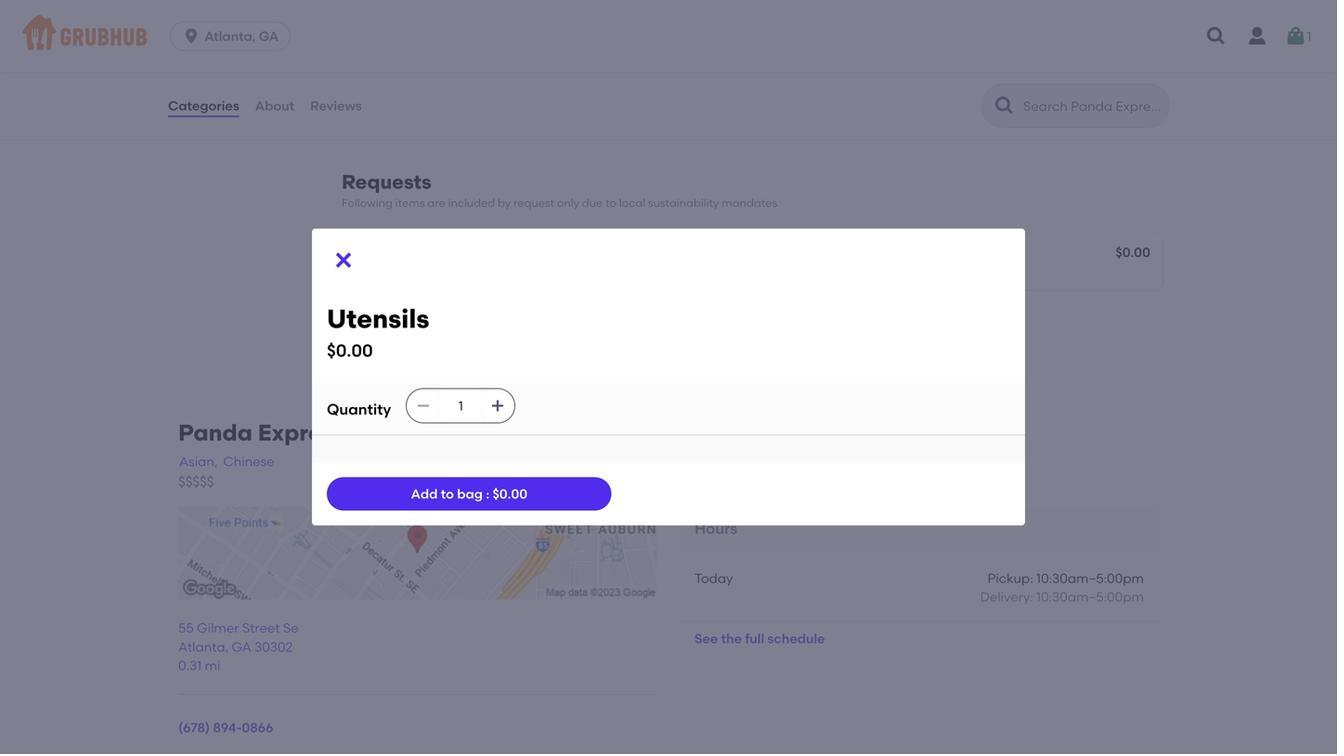 Task type: describe. For each thing, give the bounding box(es) containing it.
hours
[[695, 520, 737, 538]]

:
[[486, 486, 489, 502]]

only
[[557, 196, 579, 210]]

categories
[[168, 98, 239, 114]]

bag
[[457, 486, 483, 502]]

add
[[411, 486, 438, 502]]

svg image inside atlanta, ga button
[[182, 27, 201, 45]]

quantity
[[327, 401, 391, 419]]

reviews
[[310, 98, 362, 114]]

your choice of 3 party tray entrees, 3 party tray sides, fortune cookies
[[357, 49, 575, 84]]

$0.00 inside the $0.00 "button"
[[1115, 245, 1150, 260]]

Input item quantity number field
[[440, 389, 481, 423]]

following
[[342, 196, 393, 210]]

1 10:30am–5:00pm from the top
[[1036, 571, 1144, 587]]

included
[[448, 196, 495, 210]]

sustainability
[[648, 196, 719, 210]]

pickup:
[[988, 571, 1033, 587]]

your choice of 4 party tray entrees, 4 party tray sides, fortune cookies
[[772, 49, 991, 84]]

1 button
[[1285, 19, 1311, 53]]

atlanta,
[[204, 28, 256, 44]]

0866
[[242, 721, 273, 736]]

street
[[242, 621, 280, 637]]

and
[[237, 15, 262, 31]]

today
[[695, 571, 733, 587]]

more
[[167, 35, 199, 51]]

schedule
[[767, 632, 825, 647]]

items
[[395, 196, 425, 210]]

55 gilmer street se atlanta , ga 30302 0.31 mi
[[178, 621, 299, 674]]

se
[[283, 621, 299, 637]]

main navigation navigation
[[0, 0, 1337, 72]]

express
[[258, 420, 344, 447]]

menu
[[420, 420, 482, 447]]

svg image up info
[[490, 399, 505, 414]]

see
[[695, 632, 718, 647]]

entrees, for your choice of 4 party tray entrees, 4 party tray sides, fortune cookies
[[941, 49, 991, 65]]

your choice of 4 party tray entrees, 4 party tray sides, fortune cookies button
[[761, 11, 1162, 131]]

requests following items are included by request only due to local sustainability mandates
[[342, 170, 777, 210]]

(678) 894-0866
[[178, 721, 273, 736]]

reviews button
[[309, 72, 363, 139]]

requests for requests following items are included by request only due to local sustainability mandates
[[342, 170, 431, 194]]

$0.00 inside the utensils $0.00
[[327, 341, 373, 361]]

your choice of 3 party tray entrees, 3 party tray sides, fortune cookies button
[[345, 11, 746, 131]]

(3101)
[[350, 420, 415, 447]]

894-
[[213, 721, 242, 736]]

sides, for 4
[[849, 68, 886, 84]]

fortune for 4
[[889, 68, 938, 84]]

mandates
[[722, 196, 777, 210]]

55
[[178, 621, 194, 637]]

asian, button
[[178, 452, 219, 473]]

30302
[[255, 640, 293, 655]]

of for 3
[[433, 49, 445, 65]]

mi
[[205, 658, 220, 674]]

panda
[[178, 420, 252, 447]]

ga inside button
[[259, 28, 279, 44]]

1 vertical spatial to
[[441, 486, 454, 502]]



Task type: locate. For each thing, give the bounding box(es) containing it.
1 vertical spatial svg image
[[332, 249, 355, 272]]

requests inside requests following items are included by request only due to local sustainability mandates
[[342, 170, 431, 194]]

delivery:
[[980, 590, 1033, 605]]

0 horizontal spatial requests
[[167, 111, 226, 127]]

chinese
[[223, 454, 274, 470]]

of for 4
[[849, 49, 861, 65]]

1 vertical spatial ga
[[232, 640, 251, 655]]

Search Panda Express (3101) search field
[[1021, 97, 1163, 115]]

utensils up quantity
[[327, 304, 429, 335]]

utensils button
[[345, 234, 746, 290]]

ga inside 55 gilmer street se atlanta , ga 30302 0.31 mi
[[232, 640, 251, 655]]

2 of from the left
[[849, 49, 861, 65]]

your inside your choice of 4 party tray entrees, 4 party tray sides, fortune cookies
[[772, 49, 800, 65]]

(678) 894-0866 button
[[178, 719, 273, 738]]

your
[[357, 49, 384, 65], [772, 49, 800, 65]]

10:30am–5:00pm
[[1036, 571, 1144, 587], [1036, 590, 1144, 605]]

,
[[225, 640, 229, 655]]

0 vertical spatial to
[[605, 196, 616, 210]]

utensils down following
[[357, 246, 407, 262]]

svg image left input item quantity number field
[[416, 399, 431, 414]]

requests
[[167, 111, 226, 127], [342, 170, 431, 194]]

utensils $0.00
[[327, 304, 429, 361]]

your for 3
[[357, 49, 384, 65]]

your for 4
[[772, 49, 800, 65]]

svg image
[[1205, 25, 1227, 47], [182, 27, 201, 45], [416, 399, 431, 414], [490, 399, 505, 414]]

are
[[427, 196, 445, 210]]

search icon image
[[993, 95, 1016, 117]]

1 your from the left
[[357, 49, 384, 65]]

utensils for utensils
[[357, 246, 407, 262]]

tray
[[495, 49, 522, 65], [911, 49, 938, 65], [403, 68, 430, 84], [819, 68, 846, 84]]

cookies for your choice of 3 party tray entrees, 3 party tray sides, fortune cookies
[[525, 68, 575, 84]]

gilmer
[[197, 621, 239, 637]]

to right due
[[605, 196, 616, 210]]

requests up following
[[342, 170, 431, 194]]

fortune
[[473, 68, 522, 84], [889, 68, 938, 84]]

your inside your choice of 3 party tray entrees, 3 party tray sides, fortune cookies
[[357, 49, 384, 65]]

1 horizontal spatial ga
[[259, 28, 279, 44]]

to left the bag
[[441, 486, 454, 502]]

asian,
[[179, 454, 218, 470]]

info
[[487, 420, 531, 447]]

$0.00 button
[[761, 234, 1162, 290]]

1 choice from the left
[[387, 49, 430, 65]]

(678)
[[178, 721, 210, 736]]

$0.00
[[1115, 245, 1150, 260], [327, 341, 373, 361], [493, 486, 527, 502]]

3
[[448, 49, 456, 65], [357, 68, 364, 84]]

0 horizontal spatial of
[[433, 49, 445, 65]]

0 horizontal spatial svg image
[[332, 249, 355, 272]]

see the full schedule button
[[680, 623, 840, 656]]

26-30 person party bundle image
[[1023, 11, 1162, 131]]

cookies
[[525, 68, 575, 84], [941, 68, 991, 84]]

utensils
[[357, 246, 407, 262], [327, 304, 429, 335]]

1 horizontal spatial svg image
[[1285, 25, 1307, 47]]

svg image
[[1285, 25, 1307, 47], [332, 249, 355, 272]]

utensils for utensils $0.00
[[327, 304, 429, 335]]

0 vertical spatial svg image
[[1285, 25, 1307, 47]]

request
[[513, 196, 554, 210]]

appetizers and more
[[167, 15, 262, 51]]

svg image inside 1 'button'
[[1285, 25, 1307, 47]]

cookies inside your choice of 3 party tray entrees, 3 party tray sides, fortune cookies
[[525, 68, 575, 84]]

see the full schedule
[[695, 632, 825, 647]]

1 of from the left
[[433, 49, 445, 65]]

0 horizontal spatial ga
[[232, 640, 251, 655]]

sides,
[[433, 68, 470, 84], [849, 68, 886, 84]]

1 cookies from the left
[[525, 68, 575, 84]]

1 horizontal spatial requests
[[342, 170, 431, 194]]

2 entrees, from the left
[[941, 49, 991, 65]]

about
[[255, 98, 294, 114]]

sides, for 3
[[433, 68, 470, 84]]

sides, inside your choice of 4 party tray entrees, 4 party tray sides, fortune cookies
[[849, 68, 886, 84]]

catering
[[167, 73, 223, 89]]

svg image left atlanta,
[[182, 27, 201, 45]]

0 horizontal spatial 3
[[357, 68, 364, 84]]

10:30am–5:00pm right pickup:
[[1036, 571, 1144, 587]]

0 horizontal spatial cookies
[[525, 68, 575, 84]]

0 horizontal spatial your
[[357, 49, 384, 65]]

utensils inside button
[[357, 246, 407, 262]]

0 vertical spatial 4
[[864, 49, 872, 65]]

0 horizontal spatial $0.00
[[327, 341, 373, 361]]

2 fortune from the left
[[889, 68, 938, 84]]

due
[[582, 196, 603, 210]]

1 entrees, from the left
[[525, 49, 575, 65]]

0 vertical spatial $0.00
[[1115, 245, 1150, 260]]

0 vertical spatial ga
[[259, 28, 279, 44]]

atlanta, ga
[[204, 28, 279, 44]]

chinese button
[[222, 452, 275, 473]]

2 10:30am–5:00pm from the top
[[1036, 590, 1144, 605]]

1 horizontal spatial sides,
[[849, 68, 886, 84]]

0 horizontal spatial entrees,
[[525, 49, 575, 65]]

0 vertical spatial 10:30am–5:00pm
[[1036, 571, 1144, 587]]

to
[[605, 196, 616, 210], [441, 486, 454, 502]]

choice inside your choice of 3 party tray entrees, 3 party tray sides, fortune cookies
[[387, 49, 430, 65]]

1 vertical spatial 10:30am–5:00pm
[[1036, 590, 1144, 605]]

of inside your choice of 4 party tray entrees, 4 party tray sides, fortune cookies
[[849, 49, 861, 65]]

1 horizontal spatial your
[[772, 49, 800, 65]]

2 sides, from the left
[[849, 68, 886, 84]]

entrees, for your choice of 3 party tray entrees, 3 party tray sides, fortune cookies
[[525, 49, 575, 65]]

entrees,
[[525, 49, 575, 65], [941, 49, 991, 65]]

1 horizontal spatial of
[[849, 49, 861, 65]]

add to bag : $0.00
[[411, 486, 527, 502]]

0 horizontal spatial choice
[[387, 49, 430, 65]]

2 cookies from the left
[[941, 68, 991, 84]]

2 choice from the left
[[803, 49, 846, 65]]

1 vertical spatial $0.00
[[327, 341, 373, 361]]

4
[[864, 49, 872, 65], [772, 68, 780, 84]]

cookies inside your choice of 4 party tray entrees, 4 party tray sides, fortune cookies
[[941, 68, 991, 84]]

entrees, inside your choice of 3 party tray entrees, 3 party tray sides, fortune cookies
[[525, 49, 575, 65]]

1 vertical spatial requests
[[342, 170, 431, 194]]

2 your from the left
[[772, 49, 800, 65]]

0 horizontal spatial 4
[[772, 68, 780, 84]]

10:30am–5:00pm right delivery:
[[1036, 590, 1144, 605]]

2 horizontal spatial $0.00
[[1115, 245, 1150, 260]]

fortune inside your choice of 3 party tray entrees, 3 party tray sides, fortune cookies
[[473, 68, 522, 84]]

$$$$$
[[178, 474, 214, 491]]

1
[[1307, 28, 1311, 44]]

ga right atlanta,
[[259, 28, 279, 44]]

choice inside your choice of 4 party tray entrees, 4 party tray sides, fortune cookies
[[803, 49, 846, 65]]

requests for requests
[[167, 111, 226, 127]]

0 horizontal spatial to
[[441, 486, 454, 502]]

1 horizontal spatial $0.00
[[493, 486, 527, 502]]

pickup: 10:30am–5:00pm delivery: 10:30am–5:00pm
[[980, 571, 1144, 605]]

0 horizontal spatial fortune
[[473, 68, 522, 84]]

appetizers
[[167, 15, 234, 31]]

entrees, inside your choice of 4 party tray entrees, 4 party tray sides, fortune cookies
[[941, 49, 991, 65]]

by
[[498, 196, 511, 210]]

1 horizontal spatial cookies
[[941, 68, 991, 84]]

1 fortune from the left
[[473, 68, 522, 84]]

choice for 3
[[387, 49, 430, 65]]

atlanta
[[178, 640, 225, 655]]

1 horizontal spatial to
[[605, 196, 616, 210]]

1 horizontal spatial fortune
[[889, 68, 938, 84]]

to inside requests following items are included by request only due to local sustainability mandates
[[605, 196, 616, 210]]

sides, inside your choice of 3 party tray entrees, 3 party tray sides, fortune cookies
[[433, 68, 470, 84]]

fortune for 3
[[473, 68, 522, 84]]

1 vertical spatial 3
[[357, 68, 364, 84]]

party
[[459, 49, 492, 65], [875, 49, 908, 65], [367, 68, 400, 84], [783, 68, 816, 84]]

atlanta, ga button
[[170, 21, 298, 51]]

0 horizontal spatial sides,
[[433, 68, 470, 84]]

0.31
[[178, 658, 202, 674]]

18-22 person party bundle image
[[607, 11, 746, 131]]

of inside your choice of 3 party tray entrees, 3 party tray sides, fortune cookies
[[433, 49, 445, 65]]

0 vertical spatial 3
[[448, 49, 456, 65]]

1 vertical spatial utensils
[[327, 304, 429, 335]]

1 horizontal spatial entrees,
[[941, 49, 991, 65]]

requests down catering
[[167, 111, 226, 127]]

full
[[745, 632, 764, 647]]

the
[[721, 632, 742, 647]]

of
[[433, 49, 445, 65], [849, 49, 861, 65]]

1 horizontal spatial choice
[[803, 49, 846, 65]]

0 vertical spatial utensils
[[357, 246, 407, 262]]

ga right ,
[[232, 640, 251, 655]]

cookies for your choice of 4 party tray entrees, 4 party tray sides, fortune cookies
[[941, 68, 991, 84]]

svg image left 1 'button'
[[1205, 25, 1227, 47]]

about button
[[254, 72, 295, 139]]

1 sides, from the left
[[433, 68, 470, 84]]

1 horizontal spatial 3
[[448, 49, 456, 65]]

panda express (3101) menu info asian, chinese $$$$$
[[178, 420, 531, 491]]

categories button
[[167, 72, 240, 139]]

choice
[[387, 49, 430, 65], [803, 49, 846, 65]]

choice for 4
[[803, 49, 846, 65]]

local
[[619, 196, 645, 210]]

2 vertical spatial $0.00
[[493, 486, 527, 502]]

0 vertical spatial requests
[[167, 111, 226, 127]]

1 vertical spatial 4
[[772, 68, 780, 84]]

fortune inside your choice of 4 party tray entrees, 4 party tray sides, fortune cookies
[[889, 68, 938, 84]]

ga
[[259, 28, 279, 44], [232, 640, 251, 655]]

1 horizontal spatial 4
[[864, 49, 872, 65]]



Task type: vqa. For each thing, say whether or not it's contained in the screenshot.
topmost 'N
no



